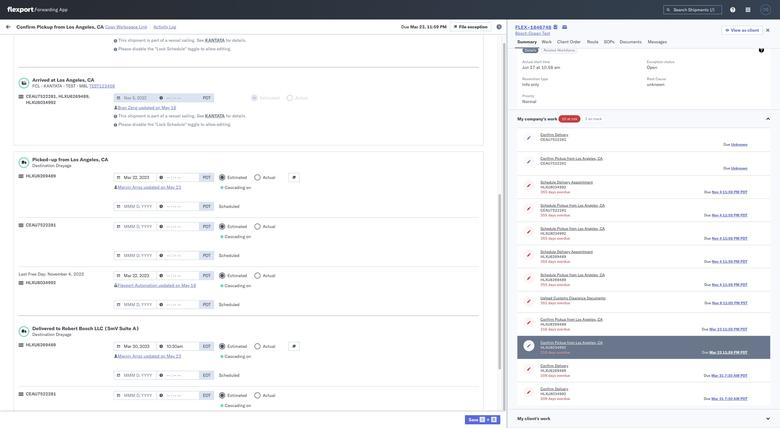 Task type: locate. For each thing, give the bounding box(es) containing it.
mar 31 7:30 am pdt button for confirm delivery hlxu6269489
[[712, 373, 748, 378]]

11:59 for schedule delivery appointment hlxu6269489
[[723, 259, 734, 264]]

arroz for picked-up from los angeles, ca
[[132, 185, 143, 190]]

11:00
[[724, 301, 734, 305]]

editing.
[[217, 46, 232, 52], [217, 122, 232, 127]]

at inside actual start time jun 27 at 10:58 am
[[537, 65, 541, 70]]

status
[[665, 59, 675, 64]]

pm for schedule delivery appointment hlxu8034992
[[735, 190, 740, 194]]

kantata link
[[205, 37, 225, 43], [205, 113, 225, 119]]

1 "lock from the top
[[155, 46, 166, 52]]

1 marvin from the top
[[118, 185, 131, 190]]

1 see from the top
[[197, 38, 204, 43]]

overdue down schedule pickup from los angeles, ca ceau7522281
[[558, 213, 571, 217]]

schedule pickup from los angeles, ca button down schedule delivery appointment hlxu6269489
[[541, 273, 605, 278]]

cascading for 1st mmm d, yyyy text box from the top
[[225, 234, 245, 239]]

at inside arrived at los angeles, ca fcl • kantata • test • mbl test123456
[[51, 77, 56, 83]]

2 days from the top
[[549, 213, 557, 217]]

•
[[41, 83, 43, 89], [63, 83, 65, 89], [77, 83, 78, 89]]

• left the test
[[63, 83, 65, 89]]

0 vertical spatial marvin arroz updated on may 23
[[118, 185, 181, 190]]

Search Shipments (/) text field
[[664, 5, 723, 14]]

delivery for schedule delivery appointment hlxu6269489
[[558, 250, 571, 254]]

resolution type info only
[[523, 77, 549, 87]]

documents right clearance
[[587, 296, 606, 300]]

0 vertical spatial of
[[160, 38, 164, 43]]

vessel down bran zeng updated on may 18 button
[[169, 113, 181, 119]]

due nov 4 11:59 pm pdt for hlxu8034992
[[705, 236, 748, 241]]

1 days from the top
[[549, 190, 557, 194]]

save
[[469, 417, 479, 423]]

3 • from the left
[[77, 83, 78, 89]]

355 days overdue down schedule pickup from los angeles, ca hlxu8034992
[[541, 236, 571, 241]]

work inside button
[[541, 416, 551, 422]]

3 -- : -- -- text field from the top
[[156, 202, 200, 211]]

a down "activity log"
[[165, 38, 168, 43]]

3 355 from the top
[[541, 236, 548, 241]]

schedule pickup from los angeles, ca button down schedule pickup from los angeles, ca ceau7522281
[[541, 226, 605, 231]]

2 schedule from the top
[[541, 203, 557, 208]]

angeles, inside "schedule pickup from los angeles, ca hlxu6269489"
[[585, 273, 600, 277]]

4 schedule from the top
[[541, 250, 557, 254]]

1 vertical spatial 209
[[541, 397, 548, 401]]

0 vertical spatial am
[[734, 373, 740, 378]]

destination inside delivered to robert bosch llc (smv suite a) destination drayage
[[32, 332, 55, 337]]

1 7:30 from the top
[[725, 373, 733, 378]]

disable
[[132, 46, 146, 52], [132, 122, 146, 127]]

0 vertical spatial arroz
[[132, 185, 143, 190]]

2 vertical spatial schedule pickup from los angeles, ca button
[[541, 273, 605, 278]]

nov
[[713, 190, 719, 194], [713, 213, 719, 217], [713, 236, 719, 241], [713, 259, 719, 264], [713, 282, 719, 287], [713, 301, 720, 305]]

overdue down confirm delivery hlxu6269489
[[558, 373, 571, 378]]

0 vertical spatial vessel
[[169, 38, 181, 43]]

delivery inside confirm delivery ceau7522281 due unknown
[[555, 132, 569, 137]]

days down confirm pickup from los angeles, ca hlxu6269489
[[549, 327, 557, 332]]

1 due mar 23 11:59 pm pdt from the top
[[703, 327, 748, 332]]

confirm inside confirm delivery hlxu8034992
[[541, 387, 554, 391]]

schedule pickup from los angeles, ca hlxu6269489
[[541, 273, 605, 282]]

days for schedule delivery appointment hlxu6269489
[[549, 259, 557, 264]]

at right arrived
[[51, 77, 56, 83]]

confirm pickup from los angeles, ca button up the schedule delivery appointment hlxu8034992
[[541, 156, 603, 161]]

pickup down the schedule delivery appointment hlxu8034992
[[558, 203, 569, 208]]

2 this from the top
[[119, 113, 127, 119]]

2 on track
[[586, 117, 602, 121]]

8 overdue from the top
[[558, 350, 571, 355]]

appointment inside schedule delivery appointment hlxu6269489
[[572, 250, 593, 254]]

-- : -- -- text field for fourth mmm d, yyyy text box from the bottom
[[156, 251, 200, 260]]

ceau7522281 inside schedule pickup from los angeles, ca ceau7522281
[[541, 208, 567, 213]]

1 vertical spatial marvin arroz updated on may 23
[[118, 354, 181, 359]]

1 216 days overdue from the top
[[541, 327, 571, 332]]

confirm inside confirm delivery ceau7522281 due unknown
[[541, 132, 554, 137]]

ca inside schedule pickup from los angeles, ca ceau7522281
[[601, 203, 605, 208]]

1 destination from the top
[[32, 163, 55, 168]]

days up schedule delivery appointment hlxu6269489
[[549, 236, 557, 241]]

209 days overdue for hlxu8034992
[[541, 397, 571, 401]]

overdue down confirm pickup from los angeles, ca hlxu6269489
[[558, 327, 571, 332]]

2 please from the top
[[119, 122, 131, 127]]

los right the "up"
[[71, 156, 79, 163]]

hlxu6269489
[[26, 173, 56, 179], [541, 254, 567, 259], [541, 278, 567, 282], [541, 322, 567, 327], [26, 342, 56, 348], [541, 368, 567, 373]]

edt
[[203, 344, 211, 349], [203, 373, 211, 378], [203, 393, 211, 398]]

los inside the confirm pickup from los angeles, ca ceau7522281 due unknown
[[576, 156, 582, 161]]

ca inside the confirm pickup from los angeles, ca ceau7522281 due unknown
[[598, 156, 603, 161]]

hlxu8034992 up schedule delivery appointment hlxu6269489
[[541, 231, 567, 236]]

pickup for schedule pickup from los angeles, ca hlxu6269489
[[558, 273, 569, 277]]

this
[[119, 38, 127, 43], [119, 113, 127, 119]]

1 vertical spatial the
[[148, 122, 154, 127]]

due mar 31 7:30 am pdt for confirm delivery hlxu6269489
[[705, 373, 748, 378]]

days down confirm delivery hlxu8034992
[[549, 397, 557, 401]]

the down "bran zeng updated on may 18"
[[148, 122, 154, 127]]

355 down schedule pickup from los angeles, ca ceau7522281
[[541, 213, 548, 217]]

2 209 from the top
[[541, 397, 548, 401]]

2 confirm pickup from los angeles, ca button from the top
[[541, 317, 603, 322]]

0 vertical spatial details.
[[233, 38, 247, 43]]

0 vertical spatial unknown
[[732, 142, 748, 147]]

0 vertical spatial due mar 31 7:30 am pdt
[[705, 373, 748, 378]]

due for confirm pickup from los angeles, ca hlxu6269489
[[703, 327, 709, 332]]

0 vertical spatial confirm delivery button
[[541, 132, 569, 137]]

0 vertical spatial work
[[548, 116, 558, 122]]

marvin arroz updated on may 23 button
[[118, 185, 181, 190], [118, 354, 181, 359]]

confirm for confirm pickup from los angeles, ca ceau7522281 due unknown
[[541, 156, 554, 161]]

5 nov 4 11:59 pm pdt button from the top
[[713, 282, 748, 287]]

1 vertical spatial drayage
[[56, 332, 72, 337]]

1 the from the top
[[148, 46, 154, 52]]

delivery for schedule delivery appointment hlxu8034992
[[558, 180, 571, 185]]

due nov 4 11:59 pm pdt for hlxu6269489
[[705, 282, 748, 287]]

mar 23 11:59 pm pdt button for confirm pickup from los angeles, ca hlxu8034992
[[710, 350, 748, 355]]

disable down zeng
[[132, 122, 146, 127]]

am
[[734, 373, 740, 378], [734, 397, 740, 401]]

0 vertical spatial documents
[[620, 39, 642, 45]]

216 up confirm delivery hlxu6269489
[[541, 350, 548, 355]]

schedule inside the schedule delivery appointment hlxu8034992
[[541, 180, 557, 185]]

may for marvin arroz updated on may 23 button for picked-up from los angeles, ca
[[167, 185, 175, 190]]

1 editing. from the top
[[217, 46, 232, 52]]

1 vertical spatial schedule delivery appointment button
[[541, 250, 593, 254]]

file exception button
[[450, 22, 492, 31], [450, 22, 492, 31]]

ceau7522281 inside the confirm pickup from los angeles, ca ceau7522281 due unknown
[[541, 161, 567, 166]]

flex-1846748 link
[[516, 24, 552, 30]]

forwarding app
[[35, 7, 68, 13]]

11:59 for schedule pickup from los angeles, ca hlxu6269489
[[723, 282, 734, 287]]

at
[[537, 65, 541, 70], [51, 77, 56, 83], [568, 117, 571, 121]]

2 horizontal spatial at
[[568, 117, 571, 121]]

10:58
[[542, 65, 554, 70]]

info
[[523, 82, 530, 87]]

1 vertical spatial details.
[[233, 113, 247, 119]]

confirm delivery button up confirm delivery hlxu8034992
[[541, 364, 569, 368]]

1 vertical spatial bosch
[[79, 325, 93, 332]]

hlxu6269489 down 351 days overdue
[[541, 322, 567, 327]]

drayage inside the picked-up from los angeles, ca destination drayage
[[56, 163, 72, 168]]

marvin for ca
[[118, 185, 131, 190]]

los up ceau7522281, hlxu6269489, hlxu8034992
[[57, 77, 65, 83]]

0 vertical spatial appointment
[[572, 180, 593, 185]]

from inside schedule pickup from los angeles, ca hlxu8034992
[[570, 226, 577, 231]]

confirm inside confirm delivery hlxu6269489
[[541, 364, 554, 368]]

10 days from the top
[[549, 397, 557, 401]]

0 horizontal spatial documents
[[587, 296, 606, 300]]

1 vertical spatial this shipment is part of a vessel sailing. see kantata for details.
[[119, 113, 247, 119]]

los inside arrived at los angeles, ca fcl • kantata • test • mbl test123456
[[57, 77, 65, 83]]

1 vertical spatial edt
[[203, 373, 211, 378]]

355 down schedule delivery appointment hlxu6269489
[[541, 259, 548, 264]]

unknown inside confirm delivery ceau7522281 due unknown
[[732, 142, 748, 147]]

los inside "confirm pickup from los angeles, ca hlxu8034992"
[[576, 340, 582, 345]]

confirm for confirm delivery hlxu6269489
[[541, 364, 554, 368]]

confirm for confirm pickup from los angeles, ca hlxu8034992
[[541, 340, 554, 345]]

2 destination from the top
[[32, 332, 55, 337]]

due inside the confirm pickup from los angeles, ca ceau7522281 due unknown
[[724, 166, 731, 171]]

9 days from the top
[[549, 373, 557, 378]]

confirm delivery ceau7522281 due unknown
[[541, 132, 748, 147]]

0 vertical spatial bosch
[[516, 31, 528, 36]]

delivered
[[32, 325, 55, 332]]

pickup inside "confirm pickup from los angeles, ca hlxu8034992"
[[555, 340, 567, 345]]

2 due nov 4 11:59 pm pdt from the top
[[705, 213, 748, 217]]

pst
[[741, 301, 748, 305]]

due for schedule delivery appointment hlxu8034992
[[705, 190, 712, 194]]

to
[[201, 46, 205, 52], [201, 122, 205, 127], [56, 325, 61, 332]]

angeles, inside confirm pickup from los angeles, ca hlxu6269489
[[583, 317, 597, 322]]

4 days from the top
[[549, 259, 557, 264]]

1 vertical spatial 216 days overdue
[[541, 350, 571, 355]]

5 days from the top
[[549, 282, 557, 287]]

1 vertical spatial for
[[226, 113, 231, 119]]

flexport. image
[[7, 7, 35, 13]]

angeles, inside schedule pickup from los angeles, ca hlxu8034992
[[585, 226, 600, 231]]

MMM D, YYYY text field
[[114, 93, 157, 102], [114, 173, 157, 182], [114, 202, 157, 211], [114, 342, 157, 351], [114, 371, 157, 380]]

overdue down "confirm pickup from los angeles, ca hlxu8034992"
[[558, 350, 571, 355]]

1 allow from the top
[[206, 46, 216, 52]]

1 vertical spatial please disable the "lock schedule" toggle to allow editing.
[[119, 122, 232, 127]]

confirm inside the confirm pickup from los angeles, ca ceau7522281 due unknown
[[541, 156, 554, 161]]

3 schedule pickup from los angeles, ca button from the top
[[541, 273, 605, 278]]

2 vertical spatial at
[[568, 117, 571, 121]]

ceau7522281,
[[26, 94, 57, 99]]

0 vertical spatial this shipment is part of a vessel sailing. see kantata for details.
[[119, 38, 247, 43]]

18 for flexport automation updated on may 18
[[191, 283, 196, 288]]

details. for 2nd the kantata link from the bottom of the page
[[233, 38, 247, 43]]

ceau7522281 inside confirm delivery ceau7522281 due unknown
[[541, 137, 567, 142]]

part down "bran zeng updated on may 18"
[[151, 113, 159, 119]]

part
[[151, 38, 159, 43], [151, 113, 159, 119]]

days up confirm delivery hlxu6269489
[[549, 350, 557, 355]]

3 mmm d, yyyy text field from the top
[[114, 271, 157, 280]]

0 vertical spatial destination
[[32, 163, 55, 168]]

days up the upload
[[549, 282, 557, 287]]

hlxu6269489 up the upload
[[541, 278, 567, 282]]

2 estimated from the top
[[228, 224, 247, 229]]

delivery for confirm delivery ceau7522281 due unknown
[[555, 132, 569, 137]]

los down the schedule delivery appointment hlxu8034992
[[578, 203, 584, 208]]

209
[[541, 373, 548, 378], [541, 397, 548, 401]]

2 a from the top
[[165, 113, 168, 119]]

355
[[541, 190, 548, 194], [541, 213, 548, 217], [541, 236, 548, 241], [541, 259, 548, 264], [541, 282, 548, 287]]

1 355 days overdue from the top
[[541, 190, 571, 194]]

confirm delivery hlxu6269489
[[541, 364, 569, 373]]

schedule inside schedule pickup from los angeles, ca hlxu8034992
[[541, 226, 557, 231]]

due inside confirm delivery ceau7522281 due unknown
[[724, 142, 731, 147]]

confirm inside "confirm pickup from los angeles, ca hlxu8034992"
[[541, 340, 554, 345]]

from inside "schedule pickup from los angeles, ca hlxu6269489"
[[570, 273, 577, 277]]

2 vertical spatial confirm pickup from los angeles, ca button
[[541, 340, 603, 345]]

delivery down confirm delivery hlxu6269489
[[555, 387, 569, 391]]

ca for confirm pickup from los angeles, ca hlxu6269489
[[598, 317, 603, 322]]

please down "copy workspace link" button
[[119, 46, 131, 52]]

MMM D, YYYY text field
[[114, 222, 157, 231], [114, 251, 157, 260], [114, 271, 157, 280], [114, 300, 157, 309], [114, 391, 157, 400]]

mar 31 7:30 am pdt button for confirm delivery hlxu8034992
[[712, 397, 748, 401]]

pickup up the schedule delivery appointment hlxu8034992
[[555, 156, 567, 161]]

am for confirm delivery hlxu6269489
[[734, 373, 740, 378]]

part down activity
[[151, 38, 159, 43]]

2 allow from the top
[[206, 122, 216, 127]]

0 vertical spatial due mar 23 11:59 pm pdt
[[703, 327, 748, 332]]

-- : -- -- text field for third mmm d, yyyy text box
[[156, 271, 200, 280]]

2 schedule" from the top
[[167, 122, 187, 127]]

file exception
[[460, 24, 488, 29]]

drayage inside delivered to robert bosch llc (smv suite a) destination drayage
[[56, 332, 72, 337]]

view
[[732, 27, 741, 33]]

mar for confirm delivery hlxu8034992
[[712, 397, 719, 401]]

0 vertical spatial to
[[201, 46, 205, 52]]

due for schedule delivery appointment hlxu6269489
[[705, 259, 712, 264]]

3 days from the top
[[549, 236, 557, 241]]

209 for hlxu6269489
[[541, 373, 548, 378]]

0 vertical spatial allow
[[206, 46, 216, 52]]

pickup down schedule pickup from los angeles, ca ceau7522281
[[558, 226, 569, 231]]

pickup down forwarding
[[37, 24, 53, 30]]

0 vertical spatial drayage
[[56, 163, 72, 168]]

schedule inside "schedule pickup from los angeles, ca hlxu6269489"
[[541, 273, 557, 277]]

schedule for schedule pickup from los angeles, ca hlxu6269489
[[541, 273, 557, 277]]

los inside schedule pickup from los angeles, ca hlxu8034992
[[578, 226, 584, 231]]

days for schedule delivery appointment hlxu8034992
[[549, 190, 557, 194]]

test
[[66, 83, 76, 89]]

hlxu8034992 inside the schedule delivery appointment hlxu8034992
[[541, 185, 567, 189]]

0 vertical spatial please
[[119, 46, 131, 52]]

ca inside "confirm pickup from los angeles, ca hlxu8034992"
[[598, 340, 603, 345]]

1 vertical spatial marvin arroz updated on may 23 button
[[118, 354, 181, 359]]

2 nov 4 11:59 pm pdt button from the top
[[713, 213, 748, 217]]

from down confirm pickup from los angeles, ca hlxu6269489
[[568, 340, 575, 345]]

1 vertical spatial schedule"
[[167, 122, 187, 127]]

8 days from the top
[[549, 350, 557, 355]]

from right the "up"
[[58, 156, 69, 163]]

of down activity
[[160, 38, 164, 43]]

1 sailing. from the top
[[182, 38, 196, 43]]

1 vertical spatial to
[[201, 122, 205, 127]]

confirm pickup from los angeles, ca button
[[541, 156, 603, 161], [541, 317, 603, 322], [541, 340, 603, 345]]

pickup inside schedule pickup from los angeles, ca hlxu8034992
[[558, 226, 569, 231]]

documents inside documents button
[[620, 39, 642, 45]]

hlxu6269489 up confirm delivery hlxu8034992
[[541, 368, 567, 373]]

355 days overdue down schedule delivery appointment hlxu6269489
[[541, 259, 571, 264]]

2 appointment from the top
[[572, 250, 593, 254]]

351
[[541, 301, 548, 305]]

day:
[[38, 271, 47, 277]]

0 vertical spatial see
[[197, 38, 204, 43]]

2 vertical spatial kantata
[[205, 113, 225, 119]]

0 vertical spatial shipment
[[128, 38, 146, 43]]

appointment inside the schedule delivery appointment hlxu8034992
[[572, 180, 593, 185]]

10 overdue from the top
[[558, 397, 571, 401]]

2 due mar 31 7:30 am pdt from the top
[[705, 397, 748, 401]]

0 vertical spatial 31
[[720, 373, 725, 378]]

2 overdue from the top
[[558, 213, 571, 217]]

schedule for schedule pickup from los angeles, ca ceau7522281
[[541, 203, 557, 208]]

0 vertical spatial at
[[537, 65, 541, 70]]

209 days overdue down confirm delivery hlxu6269489
[[541, 373, 571, 378]]

4 355 days overdue from the top
[[541, 259, 571, 264]]

the down activity
[[148, 46, 154, 52]]

1 vertical spatial 209 days overdue
[[541, 397, 571, 401]]

angeles, for confirm pickup from los angeles, ca ceau7522281 due unknown
[[583, 156, 597, 161]]

1 vertical spatial unknown button
[[732, 166, 748, 171]]

2 kantata link from the top
[[205, 113, 225, 119]]

0 vertical spatial "lock
[[155, 46, 166, 52]]

hlxu8034992 down ceau7522281,
[[26, 100, 56, 105]]

delivery inside schedule delivery appointment hlxu6269489
[[558, 250, 571, 254]]

angeles, inside "confirm pickup from los angeles, ca hlxu8034992"
[[583, 340, 597, 345]]

1 vertical spatial mar 23 11:59 pm pdt button
[[710, 350, 748, 355]]

1 vertical spatial arroz
[[132, 354, 143, 359]]

pickup inside confirm pickup from los angeles, ca hlxu6269489
[[555, 317, 567, 322]]

0 vertical spatial part
[[151, 38, 159, 43]]

209 down confirm delivery hlxu6269489
[[541, 373, 548, 378]]

0 vertical spatial kantata link
[[205, 37, 225, 43]]

0 vertical spatial is
[[147, 38, 150, 43]]

los inside confirm pickup from los angeles, ca hlxu6269489
[[576, 317, 582, 322]]

os button
[[759, 3, 774, 17]]

"lock down activity
[[155, 46, 166, 52]]

0 vertical spatial 216 days overdue
[[541, 327, 571, 332]]

0 vertical spatial 209 days overdue
[[541, 373, 571, 378]]

1 vertical spatial marvin
[[118, 354, 131, 359]]

nov for schedule delivery appointment hlxu8034992
[[713, 190, 719, 194]]

pickup inside "schedule pickup from los angeles, ca hlxu6269489"
[[558, 273, 569, 277]]

confirm pickup from los angeles, ca hlxu6269489
[[541, 317, 603, 327]]

priority
[[523, 94, 535, 98]]

0 vertical spatial mar 31 7:30 am pdt button
[[712, 373, 748, 378]]

please down bran
[[119, 122, 131, 127]]

2 my from the top
[[518, 416, 524, 422]]

1 schedule pickup from los angeles, ca button from the top
[[541, 203, 605, 208]]

llc
[[95, 325, 103, 332]]

los inside the picked-up from los angeles, ca destination drayage
[[71, 156, 79, 163]]

hlxu8034992 up schedule pickup from los angeles, ca ceau7522281
[[541, 185, 567, 189]]

estimated for second mmm d, yyyy text field from the top's -- : -- -- text field
[[228, 175, 247, 180]]

351 days overdue
[[541, 301, 571, 305]]

9 overdue from the top
[[558, 373, 571, 378]]

from up the schedule delivery appointment hlxu8034992
[[568, 156, 575, 161]]

0 vertical spatial disable
[[132, 46, 146, 52]]

4 for schedule pickup from los angeles, ca hlxu6269489
[[720, 282, 723, 287]]

7 overdue from the top
[[558, 327, 571, 332]]

1 unknown button from the top
[[732, 142, 748, 147]]

0 horizontal spatial bosch
[[79, 325, 93, 332]]

0 horizontal spatial 18
[[171, 105, 176, 110]]

actual for 1st mmm d, yyyy text box from the top
[[263, 224, 276, 229]]

355 days overdue for schedule pickup from los angeles, ca ceau7522281
[[541, 213, 571, 217]]

1 due mar 31 7:30 am pdt from the top
[[705, 373, 748, 378]]

4 for schedule pickup from los angeles, ca ceau7522281
[[720, 213, 723, 217]]

0 vertical spatial this
[[119, 38, 127, 43]]

4 mmm d, yyyy text field from the top
[[114, 342, 157, 351]]

0 vertical spatial confirm pickup from los angeles, ca button
[[541, 156, 603, 161]]

1 is from the top
[[147, 38, 150, 43]]

los down app
[[66, 24, 74, 30]]

schedule inside schedule pickup from los angeles, ca ceau7522281
[[541, 203, 557, 208]]

at down start
[[537, 65, 541, 70]]

may for flexport automation updated on may 18 button in the bottom of the page
[[182, 283, 190, 288]]

delivery inside confirm delivery hlxu8034992
[[555, 387, 569, 391]]

1 vertical spatial am
[[734, 397, 740, 401]]

from inside the picked-up from los angeles, ca destination drayage
[[58, 156, 69, 163]]

due mar 23 11:59 pm pdt
[[703, 327, 748, 332], [703, 350, 748, 355]]

from inside the confirm pickup from los angeles, ca ceau7522281 due unknown
[[568, 156, 575, 161]]

ocean
[[529, 31, 541, 36]]

1 vertical spatial sailing.
[[182, 113, 196, 119]]

pickup for confirm pickup from los angeles, ca copy workspace link
[[37, 24, 53, 30]]

delivery up schedule pickup from los angeles, ca ceau7522281
[[558, 180, 571, 185]]

2 scheduled from the top
[[219, 253, 240, 258]]

bosch left llc
[[79, 325, 93, 332]]

confirm delivery button down confirm delivery hlxu6269489
[[541, 387, 569, 392]]

copy workspace link button
[[105, 24, 147, 29]]

1 vertical spatial kantata
[[44, 83, 62, 89]]

4 estimated from the top
[[228, 344, 247, 349]]

216 days overdue
[[541, 327, 571, 332], [541, 350, 571, 355]]

overdue down confirm delivery hlxu8034992
[[558, 397, 571, 401]]

angeles, inside the picked-up from los angeles, ca destination drayage
[[80, 156, 100, 163]]

from inside "confirm pickup from los angeles, ca hlxu8034992"
[[568, 340, 575, 345]]

ceau7522281
[[541, 137, 567, 142], [541, 161, 567, 166], [541, 208, 567, 213], [26, 222, 56, 228], [26, 391, 56, 397]]

root cause unknown
[[648, 77, 667, 87]]

pickup inside schedule pickup from los angeles, ca ceau7522281
[[558, 203, 569, 208]]

upload customs clearance documents
[[541, 296, 606, 300]]

0 vertical spatial schedule pickup from los angeles, ca button
[[541, 203, 605, 208]]

1 vertical spatial appointment
[[572, 250, 593, 254]]

209 for hlxu8034992
[[541, 397, 548, 401]]

due mar 31 7:30 am pdt
[[705, 373, 748, 378], [705, 397, 748, 401]]

pm for confirm pickup from los angeles, ca hlxu8034992
[[735, 350, 740, 355]]

appointment down schedule pickup from los angeles, ca hlxu8034992
[[572, 250, 593, 254]]

216 days overdue up confirm delivery hlxu6269489
[[541, 350, 571, 355]]

0 vertical spatial 18
[[171, 105, 176, 110]]

bosch ocean test
[[516, 31, 551, 36]]

2 shipment from the top
[[128, 113, 146, 119]]

bran
[[118, 105, 127, 110]]

is down "bran zeng updated on may 18"
[[147, 113, 150, 119]]

5 due nov 4 11:59 pm pdt from the top
[[705, 282, 748, 287]]

1 unknown from the top
[[732, 142, 748, 147]]

1 vertical spatial 216
[[541, 350, 548, 355]]

2 marvin arroz updated on may 23 from the top
[[118, 354, 181, 359]]

pm
[[440, 24, 447, 29], [735, 190, 740, 194], [735, 213, 740, 217], [735, 236, 740, 241], [735, 259, 740, 264], [735, 282, 740, 287], [735, 301, 741, 305], [735, 327, 740, 332], [735, 350, 740, 355]]

at right 10
[[568, 117, 571, 121]]

pickup down schedule delivery appointment hlxu6269489
[[558, 273, 569, 277]]

1 cascading from the top
[[225, 185, 245, 190]]

updated
[[139, 105, 155, 110], [144, 185, 160, 190], [159, 283, 175, 288], [144, 354, 160, 359]]

a
[[165, 38, 168, 43], [165, 113, 168, 119]]

pickup inside the confirm pickup from los angeles, ca ceau7522281 due unknown
[[555, 156, 567, 161]]

2 edt from the top
[[203, 373, 211, 378]]

1 -- : -- -- text field from the top
[[156, 271, 200, 280]]

los for confirm pickup from los angeles, ca hlxu6269489
[[576, 317, 582, 322]]

0 vertical spatial marvin
[[118, 185, 131, 190]]

7:30
[[725, 373, 733, 378], [725, 397, 733, 401]]

schedule delivery appointment hlxu6269489
[[541, 250, 593, 259]]

2 31 from the top
[[720, 397, 725, 401]]

arroz for delivered to robert bosch llc (smv suite a)
[[132, 354, 143, 359]]

pickup for confirm pickup from los angeles, ca hlxu6269489
[[555, 317, 567, 322]]

test123456 button
[[89, 83, 115, 89]]

2 drayage from the top
[[56, 332, 72, 337]]

2 marvin from the top
[[118, 354, 131, 359]]

los inside "schedule pickup from los angeles, ca hlxu6269489"
[[578, 273, 584, 277]]

overdue down schedule pickup from los angeles, ca hlxu8034992
[[558, 236, 571, 241]]

due for schedule pickup from los angeles, ca hlxu6269489
[[705, 282, 712, 287]]

from down upload customs clearance documents button
[[568, 317, 575, 322]]

angeles,
[[76, 24, 96, 30], [66, 77, 86, 83], [583, 156, 597, 161], [80, 156, 100, 163], [585, 203, 600, 208], [585, 226, 600, 231], [585, 273, 600, 277], [583, 317, 597, 322], [583, 340, 597, 345]]

ca inside the picked-up from los angeles, ca destination drayage
[[101, 156, 108, 163]]

schedule for schedule delivery appointment hlxu8034992
[[541, 180, 557, 185]]

1 vertical spatial mar 31 7:30 am pdt button
[[712, 397, 748, 401]]

los inside schedule pickup from los angeles, ca ceau7522281
[[578, 203, 584, 208]]

2 355 days overdue from the top
[[541, 213, 571, 217]]

1 vertical spatial part
[[151, 113, 159, 119]]

18
[[171, 105, 176, 110], [191, 283, 196, 288]]

confirm delivery button for hlxu8034992
[[541, 387, 569, 392]]

355 down the schedule delivery appointment hlxu8034992
[[541, 190, 548, 194]]

1 vertical spatial kantata link
[[205, 113, 225, 119]]

to inside delivered to robert bosch llc (smv suite a) destination drayage
[[56, 325, 61, 332]]

1 schedule from the top
[[541, 180, 557, 185]]

• left mbl
[[77, 83, 78, 89]]

ca inside schedule pickup from los angeles, ca hlxu8034992
[[601, 226, 605, 231]]

2 horizontal spatial •
[[77, 83, 78, 89]]

my company's work
[[518, 116, 558, 122]]

1 edt from the top
[[203, 344, 211, 349]]

this down bran
[[119, 113, 127, 119]]

1 31 from the top
[[720, 373, 725, 378]]

overdue down schedule delivery appointment hlxu6269489
[[558, 259, 571, 264]]

days for schedule pickup from los angeles, ca ceau7522281
[[549, 213, 557, 217]]

los down schedule pickup from los angeles, ca ceau7522281
[[578, 226, 584, 231]]

vessel down log
[[169, 38, 181, 43]]

kantata inside arrived at los angeles, ca fcl • kantata • test • mbl test123456
[[44, 83, 62, 89]]

confirm delivery hlxu8034992
[[541, 387, 569, 396]]

• right fcl
[[41, 83, 43, 89]]

1 vertical spatial 18
[[191, 283, 196, 288]]

355 up schedule delivery appointment hlxu6269489
[[541, 236, 548, 241]]

1 vertical spatial unknown
[[732, 166, 748, 171]]

automation
[[135, 283, 157, 288]]

1 vertical spatial editing.
[[217, 122, 232, 127]]

1 horizontal spatial •
[[63, 83, 65, 89]]

marvin
[[118, 185, 131, 190], [118, 354, 131, 359]]

days down schedule pickup from los angeles, ca ceau7522281
[[549, 213, 557, 217]]

pickup for confirm pickup from los angeles, ca hlxu8034992
[[555, 340, 567, 345]]

delivery down "confirm pickup from los angeles, ca hlxu8034992"
[[555, 364, 569, 368]]

delivery inside confirm delivery hlxu6269489
[[555, 364, 569, 368]]

may for bran zeng updated on may 18 button
[[162, 105, 170, 110]]

confirm pickup from los angeles, ca button down upload customs clearance documents button
[[541, 317, 603, 322]]

delivery down schedule pickup from los angeles, ca hlxu8034992
[[558, 250, 571, 254]]

0 vertical spatial schedule delivery appointment button
[[541, 180, 593, 185]]

3 estimated from the top
[[228, 273, 247, 278]]

bosch down flex-
[[516, 31, 528, 36]]

1 vertical spatial allow
[[206, 122, 216, 127]]

documents inside upload customs clearance documents button
[[587, 296, 606, 300]]

1 horizontal spatial documents
[[620, 39, 642, 45]]

resolution
[[523, 77, 541, 81]]

4 4 from the top
[[720, 259, 723, 264]]

4 -- : -- -- text field from the top
[[156, 371, 200, 380]]

documents right sops button
[[620, 39, 642, 45]]

confirm inside confirm pickup from los angeles, ca hlxu6269489
[[541, 317, 554, 322]]

pickup down confirm pickup from los angeles, ca hlxu6269489
[[555, 340, 567, 345]]

2 vertical spatial edt
[[203, 393, 211, 398]]

overdue down "schedule pickup from los angeles, ca hlxu6269489"
[[558, 282, 571, 287]]

from for confirm pickup from los angeles, ca hlxu8034992
[[568, 340, 575, 345]]

355 up the upload
[[541, 282, 548, 287]]

0 vertical spatial my
[[518, 116, 524, 122]]

angeles, inside arrived at los angeles, ca fcl • kantata • test • mbl test123456
[[66, 77, 86, 83]]

1 horizontal spatial 18
[[191, 283, 196, 288]]

hlxu8034992 up confirm delivery hlxu6269489
[[541, 345, 567, 350]]

appointment up schedule pickup from los angeles, ca ceau7522281
[[572, 180, 593, 185]]

1 vertical spatial a
[[165, 113, 168, 119]]

0 vertical spatial a
[[165, 38, 168, 43]]

nov 4 11:59 pm pdt button
[[713, 190, 748, 194], [713, 213, 748, 217], [713, 236, 748, 241], [713, 259, 748, 264], [713, 282, 748, 287]]

shipment down zeng
[[128, 113, 146, 119]]

arrived
[[32, 77, 50, 83]]

due for confirm pickup from los angeles, ca hlxu8034992
[[703, 350, 709, 355]]

355 days overdue down schedule pickup from los angeles, ca ceau7522281
[[541, 213, 571, 217]]

route
[[588, 39, 599, 45]]

schedule delivery appointment button up schedule pickup from los angeles, ca ceau7522281
[[541, 180, 593, 185]]

1 vertical spatial shipment
[[128, 113, 146, 119]]

days for confirm pickup from los angeles, ca hlxu8034992
[[549, 350, 557, 355]]

my inside button
[[518, 416, 524, 422]]

from inside schedule pickup from los angeles, ca ceau7522281
[[570, 203, 577, 208]]

3 confirm delivery button from the top
[[541, 387, 569, 392]]

-- : -- -- text field
[[156, 93, 200, 102], [156, 173, 200, 182], [156, 202, 200, 211], [156, 222, 200, 231], [156, 251, 200, 260], [156, 391, 200, 400]]

marvin arroz updated on may 23 button for delivered to robert bosch llc (smv suite a)
[[118, 354, 181, 359]]

angeles, inside schedule pickup from los angeles, ca ceau7522281
[[585, 203, 600, 208]]

due for schedule pickup from los angeles, ca hlxu8034992
[[705, 236, 712, 241]]

a down bran zeng updated on may 18 button
[[165, 113, 168, 119]]

3 due nov 4 11:59 pm pdt from the top
[[705, 236, 748, 241]]

355 days overdue for schedule delivery appointment hlxu6269489
[[541, 259, 571, 264]]

0 horizontal spatial •
[[41, 83, 43, 89]]

delivery inside the schedule delivery appointment hlxu8034992
[[558, 180, 571, 185]]

actual for second mmm d, yyyy text field from the top
[[263, 175, 276, 180]]

forwarding app link
[[7, 7, 68, 13]]

7:30 for confirm delivery hlxu8034992
[[725, 397, 733, 401]]

1 vertical spatial of
[[160, 113, 164, 119]]

days for confirm delivery hlxu6269489
[[549, 373, 557, 378]]

upload
[[541, 296, 553, 300]]

0 vertical spatial kantata
[[205, 38, 225, 43]]

6 -- : -- -- text field from the top
[[156, 391, 200, 400]]

unknown button for confirm delivery ceau7522281 due unknown
[[732, 142, 748, 147]]

1 vertical spatial is
[[147, 113, 150, 119]]

1 vertical spatial disable
[[132, 122, 146, 127]]

work right client's
[[541, 416, 551, 422]]

this down "copy workspace link" button
[[119, 38, 127, 43]]

2 editing. from the top
[[217, 122, 232, 127]]

from down schedule pickup from los angeles, ca ceau7522281
[[570, 226, 577, 231]]

overdue down the schedule delivery appointment hlxu8034992
[[558, 190, 571, 194]]

drayage down the "up"
[[56, 163, 72, 168]]

1 marvin arroz updated on may 23 from the top
[[118, 185, 181, 190]]

0 vertical spatial 209
[[541, 373, 548, 378]]

-- : -- -- text field
[[156, 271, 200, 280], [156, 300, 200, 309], [156, 342, 200, 351], [156, 371, 200, 380]]

216 days overdue down confirm pickup from los angeles, ca hlxu6269489
[[541, 327, 571, 332]]

angeles, inside the confirm pickup from los angeles, ca ceau7522281 due unknown
[[583, 156, 597, 161]]

unknown button
[[732, 142, 748, 147], [732, 166, 748, 171]]

ca inside confirm pickup from los angeles, ca hlxu6269489
[[598, 317, 603, 322]]

details. for first the kantata link from the bottom
[[233, 113, 247, 119]]

los down clearance
[[576, 317, 582, 322]]

of
[[160, 38, 164, 43], [160, 113, 164, 119]]

days
[[549, 190, 557, 194], [549, 213, 557, 217], [549, 236, 557, 241], [549, 259, 557, 264], [549, 282, 557, 287], [549, 301, 557, 305], [549, 327, 557, 332], [549, 350, 557, 355], [549, 373, 557, 378], [549, 397, 557, 401]]

209 down confirm delivery hlxu8034992
[[541, 397, 548, 401]]

mar
[[411, 24, 419, 29], [710, 327, 717, 332], [710, 350, 717, 355], [712, 373, 719, 378], [712, 397, 719, 401]]

drayage down robert
[[56, 332, 72, 337]]

2 cascading from the top
[[225, 234, 245, 239]]

1 overdue from the top
[[558, 190, 571, 194]]

355 days overdue up customs at the right of the page
[[541, 282, 571, 287]]

flex-1846748
[[516, 24, 552, 30]]

2 details. from the top
[[233, 113, 247, 119]]

0 vertical spatial edt
[[203, 344, 211, 349]]

5 mmm d, yyyy text field from the top
[[114, 391, 157, 400]]

ca for picked-up from los angeles, ca destination drayage
[[101, 156, 108, 163]]

1 vertical spatial documents
[[587, 296, 606, 300]]

5 mmm d, yyyy text field from the top
[[114, 371, 157, 380]]

1 vertical spatial vessel
[[169, 113, 181, 119]]

from down the schedule delivery appointment hlxu8034992
[[570, 203, 577, 208]]

1 vertical spatial this
[[119, 113, 127, 119]]

am
[[555, 65, 561, 70]]

4 cascading from the top
[[225, 354, 245, 359]]

0 vertical spatial please disable the "lock schedule" toggle to allow editing.
[[119, 46, 232, 52]]

schedule inside schedule delivery appointment hlxu6269489
[[541, 250, 557, 254]]

risk
[[572, 117, 578, 121]]

please
[[119, 46, 131, 52], [119, 122, 131, 127]]

2 schedule pickup from los angeles, ca button from the top
[[541, 226, 605, 231]]

shipment down link
[[128, 38, 146, 43]]

updated for third mmm d, yyyy text box
[[159, 283, 175, 288]]

destination inside the picked-up from los angeles, ca destination drayage
[[32, 163, 55, 168]]

1 4 from the top
[[720, 190, 723, 194]]

from inside confirm pickup from los angeles, ca hlxu6269489
[[568, 317, 575, 322]]

2 vertical spatial to
[[56, 325, 61, 332]]

1 vertical spatial confirm pickup from los angeles, ca button
[[541, 317, 603, 322]]

please disable the "lock schedule" toggle to allow editing.
[[119, 46, 232, 52], [119, 122, 232, 127]]

ca inside "schedule pickup from los angeles, ca hlxu6269489"
[[601, 273, 605, 277]]

2 the from the top
[[148, 122, 154, 127]]

days down the upload
[[549, 301, 557, 305]]



Task type: vqa. For each thing, say whether or not it's contained in the screenshot.


Task type: describe. For each thing, give the bounding box(es) containing it.
31 for confirm delivery hlxu6269489
[[720, 373, 725, 378]]

ca for confirm pickup from los angeles, ca ceau7522281 due unknown
[[598, 156, 603, 161]]

los for confirm pickup from los angeles, ca hlxu8034992
[[576, 340, 582, 345]]

hlxu6269489,
[[59, 94, 90, 99]]

pm for schedule pickup from los angeles, ca hlxu6269489
[[735, 282, 740, 287]]

hlxu8034992 inside "confirm pickup from los angeles, ca hlxu8034992"
[[541, 345, 567, 350]]

marvin arroz updated on may 23 for picked-up from los angeles, ca
[[118, 185, 181, 190]]

priority normal
[[523, 94, 537, 104]]

estimated for -- : -- -- text box for 2nd mmm d, yyyy text field from the bottom of the page
[[228, 344, 247, 349]]

confirm pickup from los angeles, ca copy workspace link
[[16, 24, 147, 30]]

4 nov 4 11:59 pm pdt button from the top
[[713, 259, 748, 264]]

216 for confirm pickup from los angeles, ca hlxu8034992
[[541, 350, 548, 355]]

edt for -- : -- -- text field associated with fifth mmm d, yyyy text box from the top of the page
[[203, 393, 211, 398]]

delivered to robert bosch llc (smv suite a) destination drayage
[[32, 325, 139, 337]]

confirm pickup from los angeles, ca ceau7522281 due unknown
[[541, 156, 748, 171]]

1 -- : -- -- text field from the top
[[156, 93, 200, 102]]

4 mmm d, yyyy text field from the top
[[114, 300, 157, 309]]

hlxu6269489 inside "schedule pickup from los angeles, ca hlxu6269489"
[[541, 278, 567, 282]]

may for marvin arroz updated on may 23 button corresponding to delivered to robert bosch llc (smv suite a)
[[167, 354, 175, 359]]

355 for schedule pickup from los angeles, ca ceau7522281
[[541, 213, 548, 217]]

route button
[[585, 36, 602, 48]]

activity
[[154, 24, 168, 29]]

hlxu6269489 inside confirm delivery hlxu6269489
[[541, 368, 567, 373]]

sops
[[605, 39, 615, 45]]

days for confirm delivery hlxu8034992
[[549, 397, 557, 401]]

mbl
[[79, 83, 88, 89]]

from for confirm pickup from los angeles, ca ceau7522281 due unknown
[[568, 156, 575, 161]]

355 for schedule pickup from los angeles, ca hlxu8034992
[[541, 236, 548, 241]]

see for first the kantata link from the bottom
[[197, 113, 204, 119]]

pickup for confirm pickup from los angeles, ca ceau7522281 due unknown
[[555, 156, 567, 161]]

los for schedule pickup from los angeles, ca hlxu8034992
[[578, 226, 584, 231]]

1 mmm d, yyyy text field from the top
[[114, 93, 157, 102]]

mar for confirm pickup from los angeles, ca hlxu6269489
[[710, 327, 717, 332]]

overdue for schedule pickup from los angeles, ca ceau7522281
[[558, 213, 571, 217]]

hlxu6269489 down the picked-
[[26, 173, 56, 179]]

18 for bran zeng updated on may 18
[[171, 105, 176, 110]]

1 part from the top
[[151, 38, 159, 43]]

due for confirm delivery hlxu6269489
[[705, 373, 711, 378]]

2 • from the left
[[63, 83, 65, 89]]

actual for 2nd mmm d, yyyy text field from the bottom of the page
[[263, 344, 276, 349]]

due mar 23 11:59 pm pdt for confirm pickup from los angeles, ca hlxu6269489
[[703, 327, 748, 332]]

messages button
[[646, 36, 671, 48]]

2 "lock from the top
[[155, 122, 166, 127]]

free
[[28, 271, 37, 277]]

1 shipment from the top
[[128, 38, 146, 43]]

2 sailing. from the top
[[182, 113, 196, 119]]

exception
[[648, 59, 664, 64]]

27
[[531, 65, 536, 70]]

2 please disable the "lock schedule" toggle to allow editing. from the top
[[119, 122, 232, 127]]

due for schedule pickup from los angeles, ca ceau7522281
[[705, 213, 712, 217]]

-- : -- -- text field for 2nd mmm d, yyyy text field from the bottom of the page
[[156, 342, 200, 351]]

workspace
[[117, 24, 138, 29]]

3 cascading on from the top
[[225, 283, 251, 289]]

10
[[562, 117, 567, 121]]

robert
[[62, 325, 78, 332]]

last
[[19, 271, 27, 277]]

appointment for schedule delivery appointment hlxu6269489
[[572, 250, 593, 254]]

from for schedule pickup from los angeles, ca hlxu8034992
[[570, 226, 577, 231]]

355 for schedule delivery appointment hlxu6269489
[[541, 259, 548, 264]]

schedule pickup from los angeles, ca button for ceau7522281
[[541, 203, 605, 208]]

ca for schedule pickup from los angeles, ca ceau7522281
[[601, 203, 605, 208]]

messages
[[649, 39, 668, 45]]

4 for schedule delivery appointment hlxu6269489
[[720, 259, 723, 264]]

confirm for confirm delivery ceau7522281 due unknown
[[541, 132, 554, 137]]

mar for confirm pickup from los angeles, ca hlxu8034992
[[710, 350, 717, 355]]

11:59 for confirm pickup from los angeles, ca hlxu6269489
[[723, 327, 734, 332]]

time
[[543, 59, 550, 64]]

updated for 2nd mmm d, yyyy text field from the bottom of the page
[[144, 354, 160, 359]]

exception status open
[[648, 59, 675, 70]]

picked-up from los angeles, ca destination drayage
[[32, 156, 108, 168]]

client order
[[558, 39, 581, 45]]

overdue for confirm delivery hlxu8034992
[[558, 397, 571, 401]]

documents button
[[618, 36, 646, 48]]

pm for schedule pickup from los angeles, ca ceau7522281
[[735, 213, 740, 217]]

related
[[544, 48, 557, 52]]

unknown inside the confirm pickup from los angeles, ca ceau7522281 due unknown
[[732, 166, 748, 171]]

2 of from the top
[[160, 113, 164, 119]]

hlxu8034992 inside ceau7522281, hlxu6269489, hlxu8034992
[[26, 100, 56, 105]]

hlxu8034992 inside schedule pickup from los angeles, ca hlxu8034992
[[541, 231, 567, 236]]

bosch inside delivered to robert bosch llc (smv suite a) destination drayage
[[79, 325, 93, 332]]

1 • from the left
[[41, 83, 43, 89]]

company's
[[525, 116, 547, 122]]

customs
[[554, 296, 569, 300]]

1 horizontal spatial bosch
[[516, 31, 528, 36]]

confirm for confirm delivery hlxu8034992
[[541, 387, 554, 391]]

1 a from the top
[[165, 38, 168, 43]]

nov for schedule pickup from los angeles, ca hlxu6269489
[[713, 282, 719, 287]]

1 please from the top
[[119, 46, 131, 52]]

2 cascading on from the top
[[225, 234, 251, 239]]

edt for -- : -- -- text box for first mmm d, yyyy text field from the bottom of the page
[[203, 373, 211, 378]]

hlxu6269489 inside schedule delivery appointment hlxu6269489
[[541, 254, 567, 259]]

355 for schedule delivery appointment hlxu8034992
[[541, 190, 548, 194]]

11:59 for schedule delivery appointment hlxu8034992
[[723, 190, 734, 194]]

up
[[51, 156, 57, 163]]

1 mmm d, yyyy text field from the top
[[114, 222, 157, 231]]

1 schedule" from the top
[[167, 46, 187, 52]]

(smv
[[104, 325, 118, 332]]

2 mmm d, yyyy text field from the top
[[114, 251, 157, 260]]

days for schedule pickup from los angeles, ca hlxu6269489
[[549, 282, 557, 287]]

nov 8 11:00 pm pst button
[[713, 301, 748, 305]]

2 vessel from the top
[[169, 113, 181, 119]]

mar for confirm delivery hlxu6269489
[[712, 373, 719, 378]]

jun
[[523, 65, 529, 70]]

4,
[[68, 271, 72, 277]]

cause
[[656, 77, 667, 81]]

view as client button
[[722, 26, 764, 35]]

start
[[534, 59, 542, 64]]

1 due nov 4 11:59 pm pdt from the top
[[705, 190, 748, 194]]

4 scheduled from the top
[[219, 373, 240, 378]]

1 kantata link from the top
[[205, 37, 225, 43]]

1 vessel from the top
[[169, 38, 181, 43]]

from for confirm pickup from los angeles, ca hlxu6269489
[[568, 317, 575, 322]]

pm for schedule delivery appointment hlxu6269489
[[735, 259, 740, 264]]

flex-
[[516, 24, 531, 30]]

-- : -- -- text field for first mmm d, yyyy text field from the bottom of the page
[[156, 371, 200, 380]]

1 of from the top
[[160, 38, 164, 43]]

exception
[[468, 24, 488, 29]]

this shipment is part of a vessel sailing. see kantata for details. for 2nd the kantata link from the bottom of the page
[[119, 38, 247, 43]]

overdue for schedule pickup from los angeles, ca hlxu6269489
[[558, 282, 571, 287]]

open
[[648, 65, 658, 70]]

3 mmm d, yyyy text field from the top
[[114, 202, 157, 211]]

fcl
[[32, 83, 40, 89]]

209 days overdue for hlxu6269489
[[541, 373, 571, 378]]

flexport
[[118, 283, 134, 288]]

order
[[570, 39, 581, 45]]

216 days overdue for hlxu6269489
[[541, 327, 571, 332]]

due nov 4 11:59 pm pdt for ceau7522281
[[705, 213, 748, 217]]

log
[[169, 24, 176, 29]]

angeles, for confirm pickup from los angeles, ca hlxu6269489
[[583, 317, 597, 322]]

1 scheduled from the top
[[219, 204, 240, 209]]

details button
[[523, 47, 539, 53]]

1 this from the top
[[119, 38, 127, 43]]

my for my company's work
[[518, 116, 524, 122]]

schedule pickup from los angeles, ca ceau7522281
[[541, 203, 605, 213]]

bran zeng updated on may 18
[[118, 105, 176, 110]]

355 days overdue for schedule pickup from los angeles, ca hlxu6269489
[[541, 282, 571, 287]]

work
[[542, 39, 552, 45]]

1 disable from the top
[[132, 46, 146, 52]]

suite
[[119, 325, 131, 332]]

workitems
[[558, 48, 576, 52]]

cascading for second mmm d, yyyy text field from the top
[[225, 185, 245, 190]]

link
[[139, 24, 147, 29]]

updated for second mmm d, yyyy text field from the top
[[144, 185, 160, 190]]

arrived at los angeles, ca fcl • kantata • test • mbl test123456
[[32, 77, 115, 89]]

client
[[748, 27, 760, 33]]

related workitems button
[[542, 47, 578, 53]]

hlxu8034992 down day:
[[26, 280, 56, 285]]

schedule for schedule pickup from los angeles, ca hlxu8034992
[[541, 226, 557, 231]]

2
[[586, 117, 588, 121]]

nov 4 11:59 pm pdt button for hlxu8034992
[[713, 236, 748, 241]]

my for my client's work
[[518, 416, 524, 422]]

normal
[[523, 99, 537, 104]]

copy
[[105, 24, 115, 29]]

overdue for confirm pickup from los angeles, ca hlxu6269489
[[558, 327, 571, 332]]

1846748
[[531, 24, 552, 30]]

work button
[[540, 36, 555, 48]]

6 overdue from the top
[[558, 301, 571, 305]]

1 toggle from the top
[[188, 46, 200, 52]]

overdue for schedule delivery appointment hlxu6269489
[[558, 259, 571, 264]]

2 part from the top
[[151, 113, 159, 119]]

2 mmm d, yyyy text field from the top
[[114, 173, 157, 182]]

due mar 31 7:30 am pdt for confirm delivery hlxu8034992
[[705, 397, 748, 401]]

schedule delivery appointment hlxu8034992
[[541, 180, 593, 189]]

1 cascading on from the top
[[225, 185, 251, 190]]

10 at risk
[[562, 117, 578, 121]]

app
[[59, 7, 68, 13]]

test
[[543, 31, 551, 36]]

only
[[531, 82, 540, 87]]

type
[[541, 77, 549, 81]]

angeles, for schedule pickup from los angeles, ca hlxu8034992
[[585, 226, 600, 231]]

summary button
[[515, 36, 540, 48]]

1 for from the top
[[226, 38, 231, 43]]

ca inside arrived at los angeles, ca fcl • kantata • test • mbl test123456
[[87, 77, 94, 83]]

angeles, for schedule pickup from los angeles, ca ceau7522281
[[585, 203, 600, 208]]

6 days from the top
[[549, 301, 557, 305]]

2 is from the top
[[147, 113, 150, 119]]

activity log
[[154, 24, 176, 29]]

1 please disable the "lock schedule" toggle to allow editing. from the top
[[119, 46, 232, 52]]

schedule pickup from los angeles, ca button for hlxu8034992
[[541, 226, 605, 231]]

forwarding
[[35, 7, 58, 13]]

cascading for 2nd mmm d, yyyy text field from the bottom of the page
[[225, 354, 245, 359]]

schedule delivery appointment button for hlxu6269489
[[541, 250, 593, 254]]

due mar 23 11:59 pm pdt for confirm pickup from los angeles, ca hlxu8034992
[[703, 350, 748, 355]]

los for schedule pickup from los angeles, ca ceau7522281
[[578, 203, 584, 208]]

client
[[558, 39, 569, 45]]

ceau7522281, hlxu6269489, hlxu8034992
[[26, 94, 90, 105]]

schedule pickup from los angeles, ca button for hlxu6269489
[[541, 273, 605, 278]]

216 days overdue for hlxu8034992
[[541, 350, 571, 355]]

hlxu6269489 down delivered
[[26, 342, 56, 348]]

days for schedule pickup from los angeles, ca hlxu8034992
[[549, 236, 557, 241]]

5 cascading from the top
[[225, 403, 245, 408]]

3 scheduled from the top
[[219, 302, 240, 307]]

ca for confirm pickup from los angeles, ca hlxu8034992
[[598, 340, 603, 345]]

nov for schedule pickup from los angeles, ca ceau7522281
[[713, 213, 719, 217]]

1 nov 4 11:59 pm pdt button from the top
[[713, 190, 748, 194]]

file
[[460, 24, 467, 29]]

4 cascading on from the top
[[225, 354, 251, 359]]

2 disable from the top
[[132, 122, 146, 127]]

8
[[721, 301, 723, 305]]

sops button
[[602, 36, 618, 48]]

11:59 for confirm pickup from los angeles, ca hlxu8034992
[[723, 350, 734, 355]]

ca for schedule pickup from los angeles, ca hlxu8034992
[[601, 226, 605, 231]]

5 cascading on from the top
[[225, 403, 251, 408]]

picked-
[[32, 156, 51, 163]]

2 for from the top
[[226, 113, 231, 119]]

355 for schedule pickup from los angeles, ca hlxu6269489
[[541, 282, 548, 287]]

actual inside actual start time jun 27 at 10:58 am
[[523, 59, 534, 64]]

estimated for -- : -- -- text box related to third mmm d, yyyy text box
[[228, 273, 247, 278]]

2 toggle from the top
[[188, 122, 200, 127]]

bran zeng updated on may 18 button
[[118, 105, 176, 110]]

11:59 for schedule pickup from los angeles, ca hlxu8034992
[[723, 236, 734, 241]]

-- : -- -- text field for 1st mmm d, yyyy text box from the top
[[156, 222, 200, 231]]

hlxu8034992 inside confirm delivery hlxu8034992
[[541, 392, 567, 396]]

schedule pickup from los angeles, ca hlxu8034992
[[541, 226, 605, 236]]

11:59 for schedule pickup from los angeles, ca ceau7522281
[[723, 213, 734, 217]]

a)
[[133, 325, 139, 332]]

hlxu6269489 inside confirm pickup from los angeles, ca hlxu6269489
[[541, 322, 567, 327]]

5 estimated from the top
[[228, 393, 247, 398]]

from for schedule pickup from los angeles, ca hlxu6269489
[[570, 273, 577, 277]]

4 due nov 4 11:59 pm pdt from the top
[[705, 259, 748, 264]]



